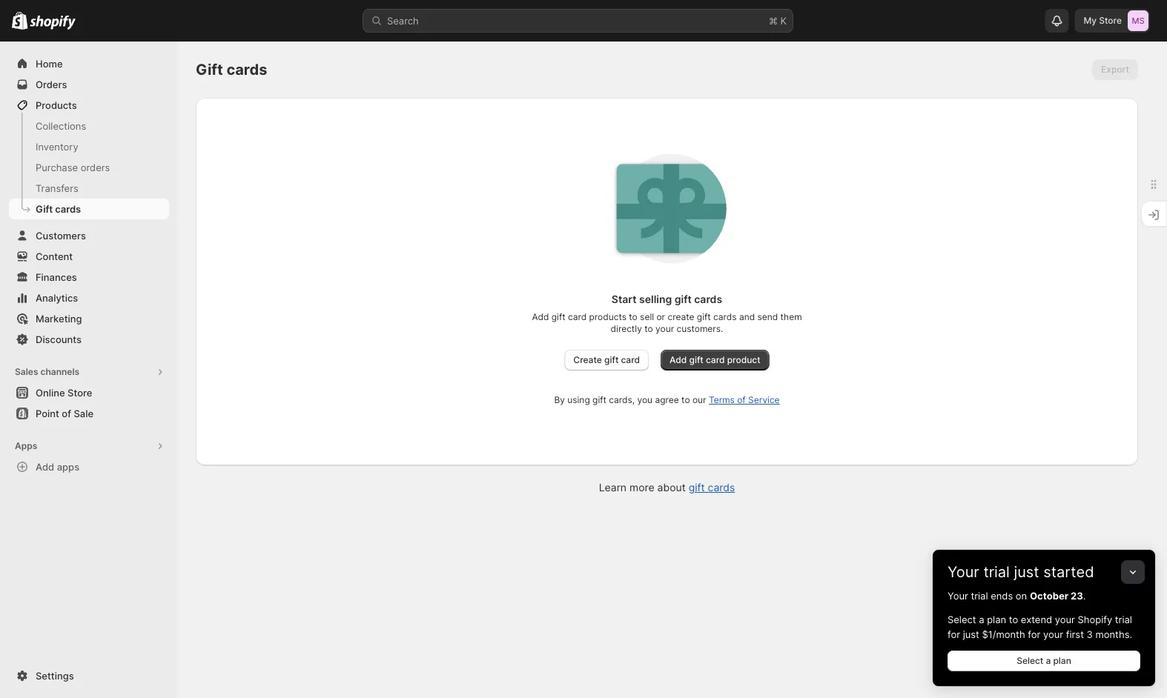 Task type: describe. For each thing, give the bounding box(es) containing it.
home
[[36, 58, 63, 69]]

create gift card button
[[565, 350, 649, 371]]

select a plan
[[1017, 656, 1072, 667]]

on
[[1016, 590, 1027, 602]]

home link
[[9, 53, 169, 74]]

your trial ends on october 23 .
[[948, 590, 1086, 602]]

online store link
[[9, 383, 169, 403]]

orders
[[81, 162, 110, 173]]

sales channels button
[[9, 362, 169, 383]]

select a plan to extend your shopify trial for just $1/month for your first 3 months.
[[948, 614, 1133, 640]]

export
[[1101, 64, 1130, 75]]

shopify
[[1078, 614, 1113, 626]]

0 vertical spatial gift cards
[[196, 60, 267, 79]]

by using gift cards, you agree to our terms of service
[[554, 395, 780, 406]]

add for add gift card products to sell or create gift cards and send them directly to your customers.
[[532, 312, 549, 323]]

shopify image
[[12, 12, 28, 29]]

months.
[[1096, 629, 1133, 640]]

inventory link
[[9, 136, 169, 157]]

1 vertical spatial your
[[1055, 614, 1075, 626]]

add apps
[[36, 461, 79, 473]]

settings
[[36, 670, 74, 682]]

store for online store
[[68, 387, 92, 399]]

sales
[[15, 367, 38, 378]]

gift cards link
[[689, 482, 735, 494]]

add apps button
[[9, 457, 169, 478]]

collections link
[[9, 116, 169, 136]]

your trial just started element
[[933, 589, 1156, 687]]

export button
[[1093, 59, 1138, 80]]

trial for ends
[[971, 590, 988, 602]]

3
[[1087, 629, 1093, 640]]

select a plan link
[[948, 651, 1141, 672]]

k
[[781, 15, 787, 26]]

card for create gift card
[[621, 355, 640, 366]]

$1/month
[[982, 629, 1025, 640]]

by
[[554, 395, 565, 406]]

gift right using
[[593, 395, 607, 406]]

gift inside button
[[605, 355, 619, 366]]

selling
[[639, 293, 672, 306]]

products
[[36, 99, 77, 111]]

extend
[[1021, 614, 1053, 626]]

gift up customers.
[[697, 312, 711, 323]]

your trial just started
[[948, 563, 1094, 581]]

purchase orders link
[[9, 157, 169, 178]]

apps button
[[9, 436, 169, 457]]

cards inside add gift card products to sell or create gift cards and send them directly to your customers.
[[714, 312, 737, 323]]

⌘
[[769, 15, 778, 26]]

orders link
[[9, 74, 169, 95]]

and
[[739, 312, 755, 323]]

cards,
[[609, 395, 635, 406]]

card for add gift card product
[[706, 355, 725, 366]]

online store button
[[0, 383, 178, 403]]

or
[[657, 312, 665, 323]]

ends
[[991, 590, 1013, 602]]

products link
[[9, 95, 169, 116]]

learn
[[599, 482, 627, 494]]

our
[[693, 395, 706, 406]]

your inside add gift card products to sell or create gift cards and send them directly to your customers.
[[656, 324, 674, 334]]

a for select a plan to extend your shopify trial for just $1/month for your first 3 months.
[[979, 614, 985, 626]]

add gift card product
[[670, 355, 761, 366]]

content
[[36, 251, 73, 262]]

1 horizontal spatial gift
[[196, 60, 223, 79]]

gift inside button
[[689, 355, 704, 366]]

2 vertical spatial your
[[1044, 629, 1064, 640]]

store for my store
[[1099, 15, 1122, 26]]

discounts
[[36, 334, 82, 345]]

gift right about
[[689, 482, 705, 494]]

to up directly
[[629, 312, 638, 323]]

point of sale
[[36, 408, 93, 419]]

add gift card product button
[[661, 350, 770, 371]]

sell
[[640, 312, 654, 323]]

october
[[1030, 590, 1069, 602]]

online
[[36, 387, 65, 399]]

transfers
[[36, 182, 78, 194]]

0 vertical spatial of
[[737, 395, 746, 406]]

apps
[[15, 441, 37, 452]]

my store
[[1084, 15, 1122, 26]]

1 vertical spatial gift
[[36, 203, 53, 215]]

started
[[1044, 563, 1094, 581]]

them
[[781, 312, 802, 323]]

gift left products
[[552, 312, 566, 323]]

0 horizontal spatial gift cards
[[36, 203, 81, 215]]

using
[[568, 395, 590, 406]]

directly
[[611, 324, 642, 334]]

card for add gift card products to sell or create gift cards and send them directly to your customers.
[[568, 312, 587, 323]]

finances
[[36, 271, 77, 283]]

agree
[[655, 395, 679, 406]]

⌘ k
[[769, 15, 787, 26]]

online store
[[36, 387, 92, 399]]



Task type: vqa. For each thing, say whether or not it's contained in the screenshot.
0.00 text field
no



Task type: locate. For each thing, give the bounding box(es) containing it.
trial for just
[[984, 563, 1010, 581]]

1 horizontal spatial for
[[1028, 629, 1041, 640]]

marketing
[[36, 313, 82, 324]]

add gift card products to sell or create gift cards and send them directly to your customers.
[[532, 312, 802, 334]]

card inside button
[[706, 355, 725, 366]]

for
[[948, 629, 960, 640], [1028, 629, 1041, 640]]

content link
[[9, 246, 169, 267]]

1 horizontal spatial select
[[1017, 656, 1044, 667]]

learn more about gift cards
[[599, 482, 735, 494]]

1 vertical spatial select
[[1017, 656, 1044, 667]]

your up the "first"
[[1055, 614, 1075, 626]]

0 vertical spatial add
[[532, 312, 549, 323]]

add left products
[[532, 312, 549, 323]]

your for your trial just started
[[948, 563, 980, 581]]

of right terms
[[737, 395, 746, 406]]

your down or
[[656, 324, 674, 334]]

product
[[727, 355, 761, 366]]

create
[[574, 355, 602, 366]]

my store image
[[1128, 10, 1149, 31]]

analytics
[[36, 292, 78, 304]]

your trial just started button
[[933, 550, 1156, 581]]

trial inside select a plan to extend your shopify trial for just $1/month for your first 3 months.
[[1115, 614, 1133, 626]]

my
[[1084, 15, 1097, 26]]

.
[[1083, 590, 1086, 602]]

trial
[[984, 563, 1010, 581], [971, 590, 988, 602], [1115, 614, 1133, 626]]

gift
[[675, 293, 692, 306], [552, 312, 566, 323], [697, 312, 711, 323], [605, 355, 619, 366], [689, 355, 704, 366], [593, 395, 607, 406], [689, 482, 705, 494]]

settings link
[[9, 666, 169, 687]]

0 vertical spatial a
[[979, 614, 985, 626]]

gift up create on the right top
[[675, 293, 692, 306]]

to up $1/month
[[1009, 614, 1018, 626]]

inventory
[[36, 141, 78, 152]]

select for select a plan
[[1017, 656, 1044, 667]]

add for add apps
[[36, 461, 54, 473]]

1 horizontal spatial just
[[1014, 563, 1040, 581]]

your inside dropdown button
[[948, 563, 980, 581]]

plan up $1/month
[[987, 614, 1007, 626]]

0 horizontal spatial of
[[62, 408, 71, 419]]

a for select a plan
[[1046, 656, 1051, 667]]

send
[[758, 312, 778, 323]]

add inside button
[[36, 461, 54, 473]]

sales channels
[[15, 367, 79, 378]]

0 horizontal spatial gift
[[36, 203, 53, 215]]

1 horizontal spatial card
[[621, 355, 640, 366]]

for left $1/month
[[948, 629, 960, 640]]

marketing link
[[9, 309, 169, 329]]

select down select a plan to extend your shopify trial for just $1/month for your first 3 months.
[[1017, 656, 1044, 667]]

create gift card
[[574, 355, 640, 366]]

select for select a plan to extend your shopify trial for just $1/month for your first 3 months.
[[948, 614, 976, 626]]

1 horizontal spatial gift cards
[[196, 60, 267, 79]]

just up on
[[1014, 563, 1040, 581]]

1 vertical spatial add
[[670, 355, 687, 366]]

0 horizontal spatial just
[[963, 629, 980, 640]]

0 vertical spatial plan
[[987, 614, 1007, 626]]

card inside add gift card products to sell or create gift cards and send them directly to your customers.
[[568, 312, 587, 323]]

analytics link
[[9, 288, 169, 309]]

to inside select a plan to extend your shopify trial for just $1/month for your first 3 months.
[[1009, 614, 1018, 626]]

store
[[1099, 15, 1122, 26], [68, 387, 92, 399]]

select
[[948, 614, 976, 626], [1017, 656, 1044, 667]]

1 vertical spatial plan
[[1054, 656, 1072, 667]]

service
[[748, 395, 780, 406]]

0 horizontal spatial for
[[948, 629, 960, 640]]

point of sale link
[[9, 403, 169, 424]]

a up $1/month
[[979, 614, 985, 626]]

plan for select a plan
[[1054, 656, 1072, 667]]

1 horizontal spatial of
[[737, 395, 746, 406]]

2 your from the top
[[948, 590, 968, 602]]

2 vertical spatial add
[[36, 461, 54, 473]]

store right my
[[1099, 15, 1122, 26]]

add inside add gift card products to sell or create gift cards and send them directly to your customers.
[[532, 312, 549, 323]]

0 vertical spatial just
[[1014, 563, 1040, 581]]

transfers link
[[9, 178, 169, 199]]

customers
[[36, 230, 86, 241]]

2 horizontal spatial card
[[706, 355, 725, 366]]

customers link
[[9, 225, 169, 246]]

orders
[[36, 79, 67, 90]]

card
[[568, 312, 587, 323], [621, 355, 640, 366], [706, 355, 725, 366]]

to left our
[[682, 395, 690, 406]]

search
[[387, 15, 419, 26]]

just inside dropdown button
[[1014, 563, 1040, 581]]

plan for select a plan to extend your shopify trial for just $1/month for your first 3 months.
[[987, 614, 1007, 626]]

1 for from the left
[[948, 629, 960, 640]]

a inside select a plan link
[[1046, 656, 1051, 667]]

your left ends
[[948, 590, 968, 602]]

1 horizontal spatial store
[[1099, 15, 1122, 26]]

card down directly
[[621, 355, 640, 366]]

0 vertical spatial select
[[948, 614, 976, 626]]

0 vertical spatial store
[[1099, 15, 1122, 26]]

first
[[1066, 629, 1084, 640]]

your
[[948, 563, 980, 581], [948, 590, 968, 602]]

0 horizontal spatial a
[[979, 614, 985, 626]]

your for your trial ends on october 23 .
[[948, 590, 968, 602]]

a down select a plan to extend your shopify trial for just $1/month for your first 3 months.
[[1046, 656, 1051, 667]]

to
[[629, 312, 638, 323], [645, 324, 653, 334], [682, 395, 690, 406], [1009, 614, 1018, 626]]

trial inside dropdown button
[[984, 563, 1010, 581]]

apps
[[57, 461, 79, 473]]

trial up ends
[[984, 563, 1010, 581]]

trial up months. in the right bottom of the page
[[1115, 614, 1133, 626]]

1 vertical spatial of
[[62, 408, 71, 419]]

0 horizontal spatial select
[[948, 614, 976, 626]]

add inside button
[[670, 355, 687, 366]]

1 horizontal spatial plan
[[1054, 656, 1072, 667]]

discounts link
[[9, 329, 169, 350]]

add left apps
[[36, 461, 54, 473]]

products
[[589, 312, 627, 323]]

add down customers.
[[670, 355, 687, 366]]

1 vertical spatial your
[[948, 590, 968, 602]]

card left products
[[568, 312, 587, 323]]

gift
[[196, 60, 223, 79], [36, 203, 53, 215]]

for down extend
[[1028, 629, 1041, 640]]

more
[[630, 482, 655, 494]]

terms of service link
[[709, 395, 780, 406]]

gift cards link
[[9, 199, 169, 220]]

store inside button
[[68, 387, 92, 399]]

about
[[658, 482, 686, 494]]

0 vertical spatial your
[[948, 563, 980, 581]]

2 vertical spatial trial
[[1115, 614, 1133, 626]]

1 vertical spatial gift cards
[[36, 203, 81, 215]]

1 vertical spatial store
[[68, 387, 92, 399]]

channels
[[40, 367, 79, 378]]

cards
[[227, 60, 267, 79], [55, 203, 81, 215], [694, 293, 722, 306], [714, 312, 737, 323], [708, 482, 735, 494]]

start selling gift cards
[[612, 293, 722, 306]]

purchase
[[36, 162, 78, 173]]

purchase orders
[[36, 162, 110, 173]]

1 your from the top
[[948, 563, 980, 581]]

card left product
[[706, 355, 725, 366]]

1 vertical spatial a
[[1046, 656, 1051, 667]]

of inside button
[[62, 408, 71, 419]]

terms
[[709, 395, 735, 406]]

0 horizontal spatial card
[[568, 312, 587, 323]]

select inside select a plan to extend your shopify trial for just $1/month for your first 3 months.
[[948, 614, 976, 626]]

your up the your trial ends on october 23 . on the bottom of page
[[948, 563, 980, 581]]

shopify image
[[30, 15, 76, 30]]

start
[[612, 293, 637, 306]]

sale
[[74, 408, 93, 419]]

0 vertical spatial gift
[[196, 60, 223, 79]]

plan
[[987, 614, 1007, 626], [1054, 656, 1072, 667]]

cards inside gift cards link
[[55, 203, 81, 215]]

your left the "first"
[[1044, 629, 1064, 640]]

point
[[36, 408, 59, 419]]

create
[[668, 312, 695, 323]]

card inside button
[[621, 355, 640, 366]]

add for add gift card product
[[670, 355, 687, 366]]

1 vertical spatial trial
[[971, 590, 988, 602]]

of left "sale"
[[62, 408, 71, 419]]

finances link
[[9, 267, 169, 288]]

gift down customers.
[[689, 355, 704, 366]]

0 horizontal spatial plan
[[987, 614, 1007, 626]]

0 vertical spatial your
[[656, 324, 674, 334]]

2 horizontal spatial add
[[670, 355, 687, 366]]

1 vertical spatial just
[[963, 629, 980, 640]]

collections
[[36, 120, 86, 132]]

store up "sale"
[[68, 387, 92, 399]]

23
[[1071, 590, 1083, 602]]

add
[[532, 312, 549, 323], [670, 355, 687, 366], [36, 461, 54, 473]]

0 vertical spatial trial
[[984, 563, 1010, 581]]

plan inside select a plan to extend your shopify trial for just $1/month for your first 3 months.
[[987, 614, 1007, 626]]

of
[[737, 395, 746, 406], [62, 408, 71, 419]]

point of sale button
[[0, 403, 178, 424]]

1 horizontal spatial a
[[1046, 656, 1051, 667]]

2 for from the left
[[1028, 629, 1041, 640]]

to down the sell
[[645, 324, 653, 334]]

gift right create
[[605, 355, 619, 366]]

a inside select a plan to extend your shopify trial for just $1/month for your first 3 months.
[[979, 614, 985, 626]]

trial left ends
[[971, 590, 988, 602]]

0 horizontal spatial store
[[68, 387, 92, 399]]

0 horizontal spatial add
[[36, 461, 54, 473]]

select down the your trial ends on october 23 . on the bottom of page
[[948, 614, 976, 626]]

just left $1/month
[[963, 629, 980, 640]]

plan down the "first"
[[1054, 656, 1072, 667]]

just inside select a plan to extend your shopify trial for just $1/month for your first 3 months.
[[963, 629, 980, 640]]

1 horizontal spatial add
[[532, 312, 549, 323]]



